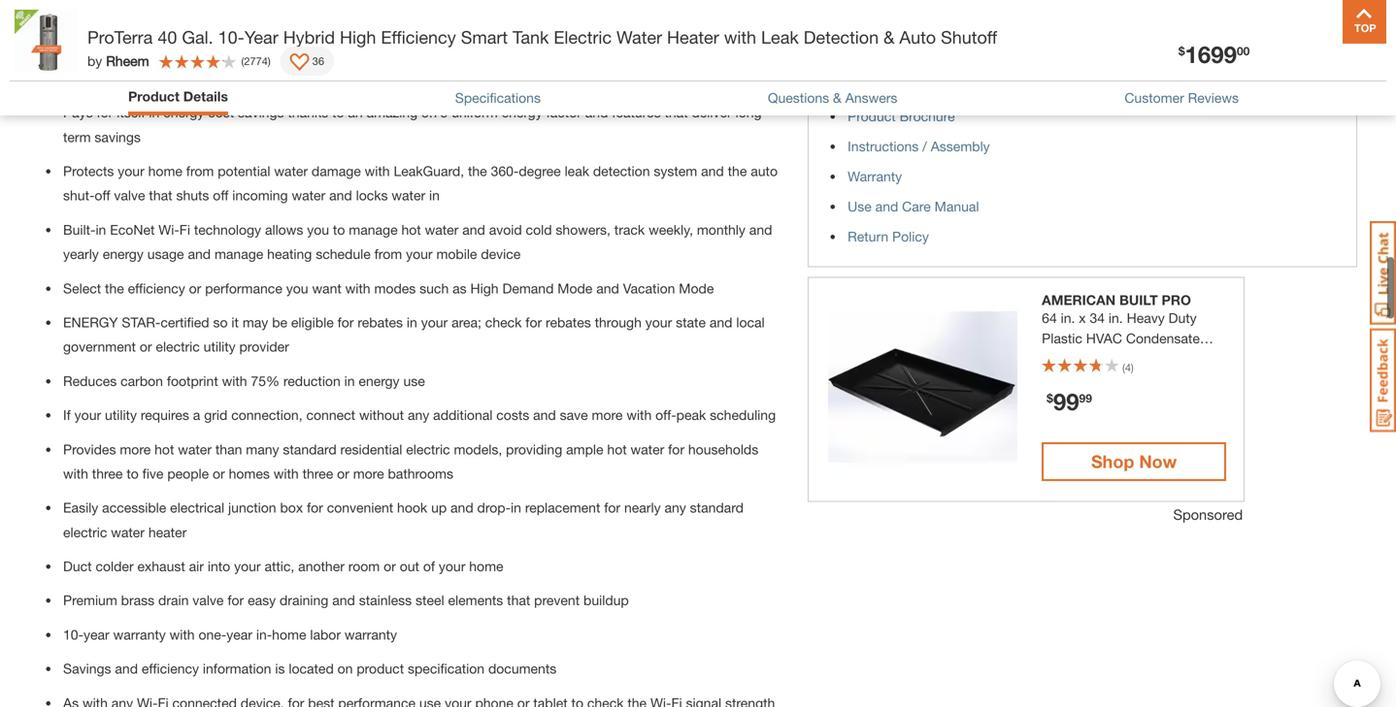 Task type: vqa. For each thing, say whether or not it's contained in the screenshot.
Product Image at top
yes



Task type: describe. For each thing, give the bounding box(es) containing it.
energy up without
[[359, 373, 400, 389]]

0 horizontal spatial 10-
[[63, 627, 84, 643]]

reduction
[[283, 373, 341, 389]]

rheem
[[106, 53, 149, 69]]

assembly
[[931, 139, 990, 155]]

connect
[[306, 407, 355, 423]]

showers,
[[556, 222, 611, 238]]

1 vertical spatial savings
[[238, 105, 284, 121]]

use and care manual
[[848, 199, 979, 215]]

provides for provides more hot water than many standard residential electric models, providing ample hot water for households with three to five people or homes with three or more bathrooms
[[63, 442, 116, 458]]

use
[[848, 199, 872, 215]]

standard inside easily accessible electrical junction box for convenient hook up and drop-in replacement for nearly any standard electric water heater
[[690, 500, 744, 516]]

or down residential
[[337, 466, 349, 482]]

water down off-
[[631, 442, 664, 458]]

than
[[215, 442, 242, 458]]

leakguard,
[[394, 163, 464, 179]]

0 horizontal spatial hot
[[155, 442, 174, 458]]

0 horizontal spatial an
[[120, 70, 135, 86]]

0 horizontal spatial high
[[340, 27, 376, 48]]

be
[[272, 315, 287, 331]]

another
[[298, 559, 345, 575]]

scheduling
[[710, 407, 776, 423]]

elements
[[448, 593, 503, 609]]

five
[[142, 466, 164, 482]]

product for product brochure
[[848, 108, 896, 124]]

with left off-
[[627, 407, 652, 423]]

34
[[1090, 310, 1105, 326]]

hot inside "built-in econet wi-fi technology allows you to manage hot water and avoid cold showers, track weekly, monthly and yearly energy usage and manage heating schedule from your mobile device"
[[402, 222, 421, 238]]

pan
[[1078, 351, 1102, 367]]

by rheem
[[87, 53, 149, 69]]

details
[[183, 88, 228, 104]]

specification link
[[848, 78, 927, 94]]

premium
[[63, 593, 117, 609]]

and down damage
[[329, 188, 352, 204]]

and inside energy star-certified so it may be eligible for rebates in your area; check for rebates through your state and local government or electric utility provider
[[710, 315, 733, 331]]

check
[[485, 315, 522, 331]]

for right check
[[526, 315, 542, 331]]

and down 'fi'
[[188, 246, 211, 262]]

instructions / assembly
[[848, 139, 990, 155]]

amazing
[[367, 105, 418, 121]]

condensate
[[1126, 331, 1200, 347]]

return policy
[[848, 229, 929, 245]]

leak
[[761, 27, 799, 48]]

2 horizontal spatial more
[[592, 407, 623, 423]]

proterra
[[87, 27, 153, 48]]

1 horizontal spatial manage
[[349, 222, 398, 238]]

adapter
[[1042, 372, 1090, 388]]

0 vertical spatial savings
[[277, 70, 323, 86]]

energy down product details
[[163, 105, 204, 121]]

sponsored
[[1173, 507, 1243, 524]]

ample
[[566, 442, 604, 458]]

draining
[[280, 593, 329, 609]]

provides more hot water than many standard residential electric models, providing ample hot water for households with three to five people or homes with three or more bathrooms
[[63, 442, 759, 482]]

1 vertical spatial of
[[423, 559, 435, 575]]

1 vertical spatial high
[[471, 280, 499, 296]]

with up easily
[[63, 466, 88, 482]]

electric
[[554, 27, 612, 48]]

1 horizontal spatial 10-
[[218, 27, 244, 48]]

or left out
[[384, 559, 396, 575]]

one-
[[199, 627, 227, 643]]

1 in. from the left
[[1061, 310, 1075, 326]]

feedback link image
[[1370, 328, 1396, 433]]

efficiency for the
[[128, 280, 185, 296]]

for inside "pays for itself in energy cost savings thanks to an amazing 3.75 uniform energy factor and features that deliver long- term savings"
[[97, 105, 113, 121]]

use and care manual link
[[848, 199, 979, 215]]

2 in. from the left
[[1109, 310, 1123, 326]]

duct colder exhaust air into your attic, another room or out of your home
[[63, 559, 504, 575]]

product for product details
[[128, 88, 180, 104]]

questions
[[768, 90, 829, 106]]

heater
[[148, 525, 187, 541]]

) for ( 4 )
[[1131, 362, 1134, 374]]

and right monthly
[[749, 222, 772, 238]]

grid
[[204, 407, 228, 423]]

and left save
[[533, 407, 556, 423]]

up
[[431, 500, 447, 516]]

american built pro 64 in. x 34 in. heavy duty plastic hvac condensate drain pan w/ drain hose adapter
[[1042, 292, 1200, 388]]

in right reduction
[[344, 373, 355, 389]]

models,
[[454, 442, 502, 458]]

uniform
[[452, 105, 498, 121]]

providing
[[506, 442, 562, 458]]

in inside "built-in econet wi-fi technology allows you to manage hot water and avoid cold showers, track weekly, monthly and yearly energy usage and manage heating schedule from your mobile device"
[[96, 222, 106, 238]]

with left leak
[[724, 27, 757, 48]]

utility inside energy star-certified so it may be eligible for rebates in your area; check for rebates through your state and local government or electric utility provider
[[204, 339, 236, 355]]

many
[[246, 442, 279, 458]]

auto
[[900, 27, 936, 48]]

2 horizontal spatial year
[[400, 70, 426, 86]]

energy inside "built-in econet wi-fi technology allows you to manage hot water and avoid cold showers, track weekly, monthly and yearly energy usage and manage heating schedule from your mobile device"
[[103, 246, 144, 262]]

for right box at the left of the page
[[307, 500, 323, 516]]

electric inside easily accessible electrical junction box for convenient hook up and drop-in replacement for nearly any standard electric water heater
[[63, 525, 107, 541]]

gal.
[[182, 27, 213, 48]]

0 horizontal spatial any
[[408, 407, 429, 423]]

easily
[[63, 500, 98, 516]]

for left "nearly"
[[604, 500, 621, 516]]

w/
[[1105, 351, 1120, 367]]

duty
[[1169, 310, 1197, 326]]

electric inside provides more hot water than many standard residential electric models, providing ample hot water for households with three to five people or homes with three or more bathrooms
[[406, 442, 450, 458]]

that inside "pays for itself in energy cost savings thanks to an amazing 3.75 uniform energy factor and features that deliver long- term savings"
[[665, 105, 688, 121]]

energy left factor
[[502, 105, 543, 121]]

hook
[[397, 500, 427, 516]]

pays for itself in energy cost savings thanks to an amazing 3.75 uniform energy factor and features that deliver long- term savings
[[63, 105, 767, 145]]

with down many
[[274, 466, 299, 482]]

in inside energy star-certified so it may be eligible for rebates in your area; check for rebates through your state and local government or electric utility provider
[[407, 315, 417, 331]]

1 vertical spatial more
[[120, 442, 151, 458]]

vacation
[[623, 280, 675, 296]]

performance
[[205, 280, 282, 296]]

and right savings
[[115, 661, 138, 677]]

manual
[[935, 199, 979, 215]]

per
[[376, 70, 396, 86]]

that inside protects your home from potential water damage with leakguard, the 360-degree leak detection system and the auto shut-off valve that shuts off incoming water and locks water in
[[149, 188, 172, 204]]

specifications
[[455, 90, 541, 106]]

technology
[[194, 222, 261, 238]]

thanks
[[288, 105, 328, 121]]

your inside protects your home from potential water damage with leakguard, the 360-degree leak detection system and the auto shut-off valve that shuts off incoming water and locks water in
[[118, 163, 144, 179]]

hvac
[[1086, 331, 1123, 347]]

1 warranty from the left
[[113, 627, 166, 643]]

local
[[736, 315, 765, 331]]

you inside "built-in econet wi-fi technology allows you to manage hot water and avoid cold showers, track weekly, monthly and yearly energy usage and manage heating schedule from your mobile device"
[[307, 222, 329, 238]]

1 drain from the left
[[1042, 351, 1074, 367]]

) for ( 2774 )
[[268, 55, 271, 67]]

reduces
[[63, 373, 117, 389]]

0 horizontal spatial year
[[84, 627, 109, 643]]

your inside "built-in econet wi-fi technology allows you to manage hot water and avoid cold showers, track weekly, monthly and yearly energy usage and manage heating schedule from your mobile device"
[[406, 246, 433, 262]]

2 mode from the left
[[679, 280, 714, 296]]

junction
[[228, 500, 276, 516]]

schedule
[[316, 246, 371, 262]]

prevent
[[534, 593, 580, 609]]

wi-
[[159, 222, 179, 238]]

in inside protects your home from potential water damage with leakguard, the 360-degree leak detection system and the auto shut-off valve that shuts off incoming water and locks water in
[[429, 188, 440, 204]]

weekly,
[[649, 222, 693, 238]]

1 horizontal spatial the
[[468, 163, 487, 179]]

off-
[[656, 407, 677, 423]]

shuts
[[176, 188, 209, 204]]

product image image
[[15, 10, 78, 73]]

into
[[208, 559, 230, 575]]

1 horizontal spatial cost
[[247, 70, 273, 86]]

2 warranty from the left
[[345, 627, 397, 643]]

water inside easily accessible electrical junction box for convenient hook up and drop-in replacement for nearly any standard electric water heater
[[111, 525, 145, 541]]

and up through
[[596, 280, 619, 296]]

factor
[[546, 105, 582, 121]]

energy
[[848, 18, 890, 34]]

1 vertical spatial home
[[469, 559, 504, 575]]

return policy link
[[848, 229, 929, 245]]

year
[[244, 27, 278, 48]]

for inside provides more hot water than many standard residential electric models, providing ample hot water for households with three to five people or homes with three or more bathrooms
[[668, 442, 685, 458]]

1 off from the left
[[95, 188, 110, 204]]

customer reviews
[[1125, 90, 1239, 106]]

1 vertical spatial manage
[[215, 246, 263, 262]]

drain
[[158, 593, 189, 609]]

4
[[1125, 362, 1131, 374]]

water down damage
[[292, 188, 326, 204]]

water up incoming
[[274, 163, 308, 179]]

reduces carbon footprint with 75% reduction in energy use
[[63, 373, 425, 389]]

term
[[63, 129, 91, 145]]

1699
[[1185, 40, 1237, 68]]

certified
[[161, 315, 209, 331]]

fi
[[179, 222, 190, 238]]

2 vertical spatial home
[[272, 627, 306, 643]]



Task type: locate. For each thing, give the bounding box(es) containing it.
x
[[1079, 310, 1086, 326]]

1 horizontal spatial from
[[374, 246, 402, 262]]

cold
[[526, 222, 552, 238]]

to right thanks
[[332, 105, 344, 121]]

$ down 'adapter'
[[1047, 392, 1053, 405]]

1 horizontal spatial three
[[303, 466, 333, 482]]

your left state
[[646, 315, 672, 331]]

1 horizontal spatial utility
[[204, 339, 236, 355]]

product
[[357, 661, 404, 677]]

want
[[312, 280, 342, 296]]

/
[[923, 139, 927, 155]]

drain
[[1042, 351, 1074, 367], [1124, 351, 1156, 367]]

energy star-certified so it may be eligible for rebates in your area; check for rebates through your state and local government or electric utility provider
[[63, 315, 765, 355]]

degree
[[519, 163, 561, 179]]

( for 2774
[[241, 55, 244, 67]]

save
[[560, 407, 588, 423]]

an down the "$315"
[[348, 105, 363, 121]]

$ for 1699
[[1179, 44, 1185, 58]]

live chat image
[[1370, 221, 1396, 325]]

without
[[359, 407, 404, 423]]

homes
[[229, 466, 270, 482]]

any right "nearly"
[[665, 500, 686, 516]]

& left auto
[[884, 27, 895, 48]]

0 vertical spatial (
[[241, 55, 244, 67]]

1 horizontal spatial electric
[[156, 339, 200, 355]]

warranty up product
[[345, 627, 397, 643]]

and inside easily accessible electrical junction box for convenient hook up and drop-in replacement for nearly any standard electric water heater
[[451, 500, 474, 516]]

with inside protects your home from potential water damage with leakguard, the 360-degree leak detection system and the auto shut-off valve that shuts off incoming water and locks water in
[[365, 163, 390, 179]]

1 provides from the top
[[63, 70, 116, 86]]

0 vertical spatial to
[[332, 105, 344, 121]]

protects your home from potential water damage with leakguard, the 360-degree leak detection system and the auto shut-off valve that shuts off incoming water and locks water in
[[63, 163, 778, 204]]

product brochure link
[[848, 108, 955, 124]]

1 vertical spatial standard
[[690, 500, 744, 516]]

or inside energy star-certified so it may be eligible for rebates in your area; check for rebates through your state and local government or electric utility provider
[[140, 339, 152, 355]]

households
[[688, 442, 759, 458]]

0 vertical spatial $
[[1179, 44, 1185, 58]]

1 horizontal spatial hot
[[402, 222, 421, 238]]

as
[[453, 280, 467, 296]]

valve up one- in the bottom left of the page
[[193, 593, 224, 609]]

in. right 34
[[1109, 310, 1123, 326]]

1 vertical spatial electric
[[406, 442, 450, 458]]

0 vertical spatial cost
[[247, 70, 273, 86]]

year down premium
[[84, 627, 109, 643]]

1 horizontal spatial $
[[1179, 44, 1185, 58]]

and left the local
[[710, 315, 733, 331]]

0 horizontal spatial &
[[833, 90, 842, 106]]

drain right w/
[[1124, 351, 1156, 367]]

your left area; on the left of page
[[421, 315, 448, 331]]

in left replacement
[[511, 500, 521, 516]]

your right if
[[74, 407, 101, 423]]

utility
[[204, 339, 236, 355], [105, 407, 137, 423]]

and right system
[[701, 163, 724, 179]]

0 horizontal spatial rebates
[[358, 315, 403, 331]]

you
[[307, 222, 329, 238], [286, 280, 308, 296]]

provides inside provides more hot water than many standard residential electric models, providing ample hot water for households with three to five people or homes with three or more bathrooms
[[63, 442, 116, 458]]

0 horizontal spatial utility
[[105, 407, 137, 423]]

to inside "pays for itself in energy cost savings thanks to an amazing 3.75 uniform energy factor and features that deliver long- term savings"
[[332, 105, 344, 121]]

1 horizontal spatial &
[[884, 27, 895, 48]]

0 horizontal spatial cost
[[208, 105, 234, 121]]

electric inside energy star-certified so it may be eligible for rebates in your area; check for rebates through your state and local government or electric utility provider
[[156, 339, 200, 355]]

mobile
[[436, 246, 477, 262]]

located
[[289, 661, 334, 677]]

customer reviews button
[[1125, 88, 1239, 108], [1125, 88, 1239, 108]]

your right protects
[[118, 163, 144, 179]]

reviews
[[1188, 90, 1239, 106]]

hot down protects your home from potential water damage with leakguard, the 360-degree leak detection system and the auto shut-off valve that shuts off incoming water and locks water in
[[402, 222, 421, 238]]

efficiency for and
[[142, 661, 199, 677]]

demand
[[502, 280, 554, 296]]

0 horizontal spatial warranty
[[113, 627, 166, 643]]

manage down "locks"
[[349, 222, 398, 238]]

three up box at the left of the page
[[303, 466, 333, 482]]

1 horizontal spatial in.
[[1109, 310, 1123, 326]]

built-
[[63, 222, 96, 238]]

manage down technology
[[215, 246, 263, 262]]

mode up state
[[679, 280, 714, 296]]

cost inside "pays for itself in energy cost savings thanks to an amazing 3.75 uniform energy factor and features that deliver long- term savings"
[[208, 105, 234, 121]]

an inside "pays for itself in energy cost savings thanks to an amazing 3.75 uniform energy factor and features that deliver long- term savings"
[[348, 105, 363, 121]]

select
[[63, 280, 101, 296]]

0 vertical spatial provides
[[63, 70, 116, 86]]

valve inside protects your home from potential water damage with leakguard, the 360-degree leak detection system and the auto shut-off valve that shuts off incoming water and locks water in
[[114, 188, 145, 204]]

( 4 )
[[1123, 362, 1134, 374]]

0 vertical spatial manage
[[349, 222, 398, 238]]

1 vertical spatial &
[[833, 90, 842, 106]]

if
[[63, 407, 71, 423]]

more right save
[[592, 407, 623, 423]]

through
[[595, 315, 642, 331]]

policy
[[892, 229, 929, 245]]

( up provides an estimated energy cost savings of $315 per year
[[241, 55, 244, 67]]

savings
[[63, 661, 111, 677]]

it
[[232, 315, 239, 331]]

)
[[268, 55, 271, 67], [1131, 362, 1134, 374]]

0 vertical spatial of
[[327, 70, 338, 86]]

1 vertical spatial any
[[665, 500, 686, 516]]

1 vertical spatial efficiency
[[142, 661, 199, 677]]

2 vertical spatial that
[[507, 593, 530, 609]]

from inside protects your home from potential water damage with leakguard, the 360-degree leak detection system and the auto shut-off valve that shuts off incoming water and locks water in
[[186, 163, 214, 179]]

off down protects
[[95, 188, 110, 204]]

1 vertical spatial product
[[848, 108, 896, 124]]

duct
[[63, 559, 92, 575]]

standard down the households
[[690, 500, 744, 516]]

any
[[408, 407, 429, 423], [665, 500, 686, 516]]

questions & answers
[[768, 90, 898, 106]]

1 vertical spatial 10-
[[63, 627, 84, 643]]

out
[[400, 559, 419, 575]]

0 horizontal spatial three
[[92, 466, 123, 482]]

1 horizontal spatial valve
[[193, 593, 224, 609]]

0 vertical spatial )
[[268, 55, 271, 67]]

from up shuts
[[186, 163, 214, 179]]

people
[[167, 466, 209, 482]]

to for you
[[333, 222, 345, 238]]

2 horizontal spatial hot
[[607, 442, 627, 458]]

electrical
[[170, 500, 224, 516]]

provides down if
[[63, 442, 116, 458]]

to inside provides more hot water than many standard residential electric models, providing ample hot water for households with three to five people or homes with three or more bathrooms
[[127, 466, 139, 482]]

0 vertical spatial high
[[340, 27, 376, 48]]

1 rebates from the left
[[358, 315, 403, 331]]

that left prevent at the bottom
[[507, 593, 530, 609]]

1 horizontal spatial drain
[[1124, 351, 1156, 367]]

product down estimated
[[128, 88, 180, 104]]

1 mode from the left
[[558, 280, 593, 296]]

$ inside the $ 1699 00
[[1179, 44, 1185, 58]]

0 horizontal spatial (
[[241, 55, 244, 67]]

1 horizontal spatial warranty
[[345, 627, 397, 643]]

energy up details
[[202, 70, 243, 86]]

features
[[612, 105, 661, 121]]

premium brass drain valve for easy draining and stainless steel elements that prevent buildup
[[63, 593, 629, 609]]

off
[[95, 188, 110, 204], [213, 188, 229, 204]]

0 horizontal spatial mode
[[558, 280, 593, 296]]

1 vertical spatial an
[[348, 105, 363, 121]]

in down modes
[[407, 315, 417, 331]]

pro
[[1162, 292, 1191, 308]]

the right select
[[105, 280, 124, 296]]

1 horizontal spatial an
[[348, 105, 363, 121]]

0 horizontal spatial manage
[[215, 246, 263, 262]]

requires
[[141, 407, 189, 423]]

year right per at the left
[[400, 70, 426, 86]]

home up is
[[272, 627, 306, 643]]

that
[[665, 105, 688, 121], [149, 188, 172, 204], [507, 593, 530, 609]]

home inside protects your home from potential water damage with leakguard, the 360-degree leak detection system and the auto shut-off valve that shuts off incoming water and locks water in
[[148, 163, 182, 179]]

product down answers
[[848, 108, 896, 124]]

three
[[92, 466, 123, 482], [303, 466, 333, 482]]

&
[[884, 27, 895, 48], [833, 90, 842, 106]]

damage
[[312, 163, 361, 179]]

steel
[[416, 593, 444, 609]]

( for 4
[[1123, 362, 1125, 374]]

with right want
[[345, 280, 371, 296]]

that left shuts
[[149, 188, 172, 204]]

0 horizontal spatial the
[[105, 280, 124, 296]]

in inside easily accessible electrical junction box for convenient hook up and drop-in replacement for nearly any standard electric water heater
[[511, 500, 521, 516]]

plastic
[[1042, 331, 1083, 347]]

0 horizontal spatial valve
[[114, 188, 145, 204]]

0 vertical spatial any
[[408, 407, 429, 423]]

savings and efficiency information is located on product specification documents
[[63, 661, 557, 677]]

that left deliver
[[665, 105, 688, 121]]

standard inside provides more hot water than many standard residential electric models, providing ample hot water for households with three to five people or homes with three or more bathrooms
[[283, 442, 337, 458]]

and right factor
[[585, 105, 608, 121]]

for left easy
[[228, 593, 244, 609]]

savings down provides an estimated energy cost savings of $315 per year
[[238, 105, 284, 121]]

select the efficiency or performance you want with modes such as high demand mode and vacation mode
[[63, 280, 714, 296]]

or up "certified"
[[189, 280, 201, 296]]

and right use
[[876, 199, 899, 215]]

in inside "pays for itself in energy cost savings thanks to an amazing 3.75 uniform energy factor and features that deliver long- term savings"
[[149, 105, 160, 121]]

and up mobile
[[462, 222, 485, 238]]

water down leakguard,
[[392, 188, 425, 204]]

to inside "built-in econet wi-fi technology allows you to manage hot water and avoid cold showers, track weekly, monthly and yearly energy usage and manage heating schedule from your mobile device"
[[333, 222, 345, 238]]

1 horizontal spatial high
[[471, 280, 499, 296]]

is
[[275, 661, 285, 677]]

0 horizontal spatial product
[[128, 88, 180, 104]]

0 horizontal spatial of
[[327, 70, 338, 86]]

brass
[[121, 593, 155, 609]]

home up elements
[[469, 559, 504, 575]]

by
[[87, 53, 102, 69]]

for right "eligible"
[[338, 315, 354, 331]]

2 rebates from the left
[[546, 315, 591, 331]]

electric down "certified"
[[156, 339, 200, 355]]

0 horizontal spatial in.
[[1061, 310, 1075, 326]]

in
[[149, 105, 160, 121], [429, 188, 440, 204], [96, 222, 106, 238], [407, 315, 417, 331], [344, 373, 355, 389], [511, 500, 521, 516]]

energy down econet
[[103, 246, 144, 262]]

water up mobile
[[425, 222, 459, 238]]

0 vertical spatial an
[[120, 70, 135, 86]]

1 vertical spatial $
[[1047, 392, 1053, 405]]

water down accessible
[[111, 525, 145, 541]]

specification
[[848, 78, 927, 94]]

warranty link
[[848, 169, 902, 185]]

potential
[[218, 163, 270, 179]]

off right shuts
[[213, 188, 229, 204]]

2 three from the left
[[303, 466, 333, 482]]

eligible
[[291, 315, 334, 331]]

utility down so
[[204, 339, 236, 355]]

water
[[274, 163, 308, 179], [292, 188, 326, 204], [392, 188, 425, 204], [425, 222, 459, 238], [178, 442, 212, 458], [631, 442, 664, 458], [111, 525, 145, 541]]

your right the into
[[234, 559, 261, 575]]

standard down connect
[[283, 442, 337, 458]]

american
[[1042, 292, 1116, 308]]

a
[[193, 407, 200, 423]]

from inside "built-in econet wi-fi technology allows you to manage hot water and avoid cold showers, track weekly, monthly and yearly energy usage and manage heating schedule from your mobile device"
[[374, 246, 402, 262]]

to for thanks
[[332, 105, 344, 121]]

avoid
[[489, 222, 522, 238]]

return
[[848, 229, 889, 245]]

1 horizontal spatial rebates
[[546, 315, 591, 331]]

1 vertical spatial you
[[286, 280, 308, 296]]

2 provides from the top
[[63, 442, 116, 458]]

2774
[[244, 55, 268, 67]]

0 horizontal spatial off
[[95, 188, 110, 204]]

hybrid
[[283, 27, 335, 48]]

0 vertical spatial &
[[884, 27, 895, 48]]

use
[[403, 373, 425, 389]]

electric
[[156, 339, 200, 355], [406, 442, 450, 458], [63, 525, 107, 541]]

64 in. x 34 in. heavy duty plastic hvac condensate drain pan w/ drain hose adapter image
[[828, 293, 1018, 482]]

1 horizontal spatial home
[[272, 627, 306, 643]]

year left in-
[[226, 627, 252, 643]]

rebates left through
[[546, 315, 591, 331]]

0 vertical spatial more
[[592, 407, 623, 423]]

$ up customer reviews
[[1179, 44, 1185, 58]]

1 horizontal spatial more
[[353, 466, 384, 482]]

1 horizontal spatial of
[[423, 559, 435, 575]]

utility down carbon
[[105, 407, 137, 423]]

and up labor
[[332, 593, 355, 609]]

for down off-
[[668, 442, 685, 458]]

shut-
[[63, 188, 95, 204]]

1 horizontal spatial year
[[226, 627, 252, 643]]

2 drain from the left
[[1124, 351, 1156, 367]]

any down 'use'
[[408, 407, 429, 423]]

0 vertical spatial product
[[128, 88, 180, 104]]

0 vertical spatial valve
[[114, 188, 145, 204]]

0 vertical spatial you
[[307, 222, 329, 238]]

1 horizontal spatial mode
[[679, 280, 714, 296]]

any inside easily accessible electrical junction box for convenient hook up and drop-in replacement for nearly any standard electric water heater
[[665, 500, 686, 516]]

0 horizontal spatial that
[[149, 188, 172, 204]]

connection,
[[231, 407, 303, 423]]

efficiency down usage
[[128, 280, 185, 296]]

0 vertical spatial that
[[665, 105, 688, 121]]

2 off from the left
[[213, 188, 229, 204]]

0 horizontal spatial from
[[186, 163, 214, 179]]

and inside "pays for itself in energy cost savings thanks to an amazing 3.75 uniform energy factor and features that deliver long- term savings"
[[585, 105, 608, 121]]

0 horizontal spatial home
[[148, 163, 182, 179]]

$ inside $ 99 99 shop now
[[1047, 392, 1053, 405]]

questions & answers button
[[768, 88, 898, 108], [768, 88, 898, 108]]

1 horizontal spatial that
[[507, 593, 530, 609]]

00
[[1237, 44, 1250, 58]]

system
[[654, 163, 697, 179]]

tank
[[513, 27, 549, 48]]

( right w/
[[1123, 362, 1125, 374]]

1 horizontal spatial off
[[213, 188, 229, 204]]

2 vertical spatial savings
[[95, 129, 141, 145]]

2 horizontal spatial the
[[728, 163, 747, 179]]

) right w/
[[1131, 362, 1134, 374]]

with left one- in the bottom left of the page
[[170, 627, 195, 643]]

electric down easily
[[63, 525, 107, 541]]

high right as
[[471, 280, 499, 296]]

) down year
[[268, 55, 271, 67]]

hot up five
[[155, 442, 174, 458]]

1 vertical spatial provides
[[63, 442, 116, 458]]

documents
[[488, 661, 557, 677]]

electric up bathrooms on the bottom of page
[[406, 442, 450, 458]]

1 vertical spatial cost
[[208, 105, 234, 121]]

with left the 75% on the left bottom of the page
[[222, 373, 247, 389]]

2 vertical spatial to
[[127, 466, 139, 482]]

to up "schedule"
[[333, 222, 345, 238]]

2 horizontal spatial home
[[469, 559, 504, 575]]

itself
[[117, 105, 145, 121]]

savings down itself
[[95, 129, 141, 145]]

you right allows
[[307, 222, 329, 238]]

1 three from the left
[[92, 466, 123, 482]]

display image
[[290, 53, 310, 73]]

buildup
[[584, 593, 629, 609]]

auto
[[751, 163, 778, 179]]

usage
[[147, 246, 184, 262]]

device
[[481, 246, 521, 262]]

or down the than at the left of page
[[213, 466, 225, 482]]

0 vertical spatial from
[[186, 163, 214, 179]]

0 horizontal spatial )
[[268, 55, 271, 67]]

room
[[348, 559, 380, 575]]

1 horizontal spatial any
[[665, 500, 686, 516]]

in left econet
[[96, 222, 106, 238]]

for left itself
[[97, 105, 113, 121]]

mode right demand
[[558, 280, 593, 296]]

1 vertical spatial )
[[1131, 362, 1134, 374]]

0 vertical spatial efficiency
[[128, 280, 185, 296]]

warranty down brass
[[113, 627, 166, 643]]

1 horizontal spatial (
[[1123, 362, 1125, 374]]

0 horizontal spatial more
[[120, 442, 151, 458]]

2 vertical spatial electric
[[63, 525, 107, 541]]

water inside "built-in econet wi-fi technology allows you to manage hot water and avoid cold showers, track weekly, monthly and yearly energy usage and manage heating schedule from your mobile device"
[[425, 222, 459, 238]]

1 vertical spatial utility
[[105, 407, 137, 423]]

hot right ample
[[607, 442, 627, 458]]

cost down ( 2774 )
[[247, 70, 273, 86]]

water up the people
[[178, 442, 212, 458]]

1 vertical spatial from
[[374, 246, 402, 262]]

more up five
[[120, 442, 151, 458]]

cost
[[247, 70, 273, 86], [208, 105, 234, 121]]

2 vertical spatial more
[[353, 466, 384, 482]]

provides for provides an estimated energy cost savings of $315 per year
[[63, 70, 116, 86]]

an down rheem
[[120, 70, 135, 86]]

75%
[[251, 373, 280, 389]]

of right out
[[423, 559, 435, 575]]

0 horizontal spatial drain
[[1042, 351, 1074, 367]]

track
[[614, 222, 645, 238]]

$ for 99
[[1047, 392, 1053, 405]]

your up steel at the left of page
[[439, 559, 466, 575]]



